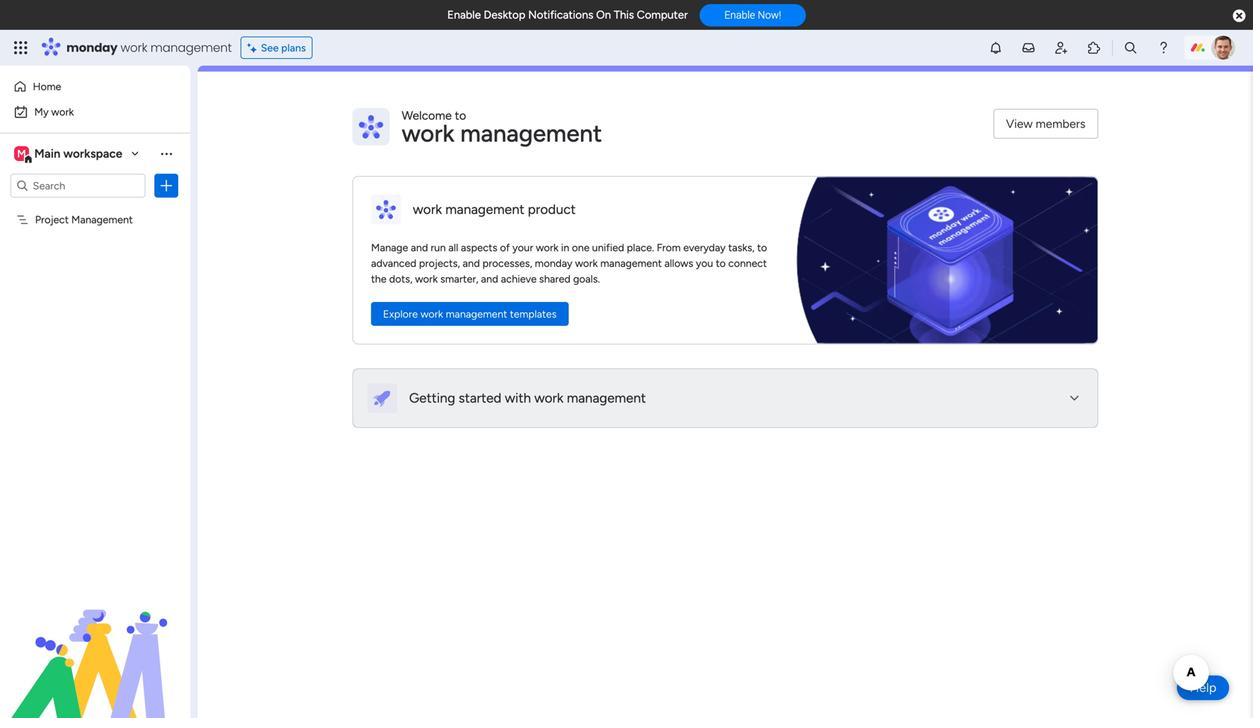 Task type: vqa. For each thing, say whether or not it's contained in the screenshot.
Home LINK
yes



Task type: describe. For each thing, give the bounding box(es) containing it.
goals.
[[573, 273, 600, 285]]

members
[[1036, 117, 1086, 131]]

help button
[[1177, 676, 1229, 701]]

update feed image
[[1021, 40, 1036, 55]]

to inside welcome to work management
[[455, 109, 466, 123]]

everyday
[[683, 241, 726, 254]]

project management
[[35, 213, 133, 226]]

aspects
[[461, 241, 498, 254]]

enable for enable desktop notifications on this computer
[[447, 8, 481, 22]]

manage
[[371, 241, 408, 254]]

computer
[[637, 8, 688, 22]]

welcome
[[402, 109, 452, 123]]

work inside welcome to work management
[[402, 119, 455, 148]]

help
[[1190, 680, 1217, 696]]

workspace
[[63, 147, 122, 161]]

allows
[[665, 257, 693, 270]]

0 vertical spatial monday
[[66, 39, 118, 56]]

from
[[657, 241, 681, 254]]

see plans
[[261, 41, 306, 54]]

desktop
[[484, 8, 526, 22]]

management inside the manage and run all aspects of your work in one unified place. from everyday tasks, to advanced projects, and processes, monday work management allows you to connect the dots, work smarter, and achieve shared goals.
[[600, 257, 662, 270]]

processes,
[[483, 257, 532, 270]]

your
[[513, 241, 533, 254]]

getting
[[409, 390, 455, 406]]

shared
[[539, 273, 571, 285]]

0 vertical spatial and
[[411, 241, 428, 254]]

management inside dropdown button
[[567, 390, 646, 406]]

place.
[[627, 241, 654, 254]]

workspace selection element
[[14, 145, 125, 164]]

lottie animation element
[[0, 568, 190, 718]]

projects,
[[419, 257, 460, 270]]

all
[[448, 241, 458, 254]]

management inside welcome to work management
[[460, 119, 602, 148]]

started
[[459, 390, 502, 406]]

smarter,
[[440, 273, 479, 285]]

home option
[[9, 75, 181, 98]]

view members button
[[994, 109, 1099, 139]]

invite members image
[[1054, 40, 1069, 55]]

monday marketplace image
[[1087, 40, 1102, 55]]

enable now! button
[[700, 4, 806, 26]]

project
[[35, 213, 69, 226]]

templates
[[510, 308, 557, 320]]

my work
[[34, 106, 74, 118]]

enable for enable now!
[[725, 9, 755, 21]]

explore work management templates button
[[371, 302, 569, 326]]

getting started with work management button
[[353, 369, 1098, 427]]

the
[[371, 273, 387, 285]]

of
[[500, 241, 510, 254]]

help image
[[1156, 40, 1171, 55]]

home
[[33, 80, 61, 93]]

options image
[[159, 178, 174, 193]]

project management list box
[[0, 204, 190, 434]]

in
[[561, 241, 569, 254]]

my
[[34, 106, 49, 118]]

work inside dropdown button
[[534, 390, 564, 406]]

unified
[[592, 241, 624, 254]]

2 vertical spatial and
[[481, 273, 498, 285]]

view
[[1006, 117, 1033, 131]]

see
[[261, 41, 279, 54]]

now!
[[758, 9, 781, 21]]

terry turtle image
[[1212, 36, 1235, 60]]



Task type: locate. For each thing, give the bounding box(es) containing it.
enable left now!
[[725, 9, 755, 21]]

0 horizontal spatial to
[[455, 109, 466, 123]]

2 horizontal spatial and
[[481, 273, 498, 285]]

main
[[34, 147, 60, 161]]

2 enable from the left
[[725, 9, 755, 21]]

plans
[[281, 41, 306, 54]]

1 vertical spatial monday
[[535, 257, 573, 270]]

on
[[596, 8, 611, 22]]

enable now!
[[725, 9, 781, 21]]

home link
[[9, 75, 181, 98]]

with
[[505, 390, 531, 406]]

option
[[0, 206, 190, 209]]

work management product
[[413, 202, 576, 218]]

search everything image
[[1123, 40, 1138, 55]]

monday work management
[[66, 39, 232, 56]]

enable left desktop
[[447, 8, 481, 22]]

to right welcome
[[455, 109, 466, 123]]

1 enable from the left
[[447, 8, 481, 22]]

0 horizontal spatial enable
[[447, 8, 481, 22]]

enable
[[447, 8, 481, 22], [725, 9, 755, 21]]

manage and run all aspects of your work in one unified place. from everyday tasks, to advanced projects, and processes, monday work management allows you to connect the dots, work smarter, and achieve shared goals.
[[371, 241, 767, 285]]

dots,
[[389, 273, 413, 285]]

0 horizontal spatial monday
[[66, 39, 118, 56]]

to right "tasks,"
[[757, 241, 767, 254]]

work inside button
[[421, 308, 443, 320]]

and down aspects
[[463, 257, 480, 270]]

management inside button
[[446, 308, 507, 320]]

and
[[411, 241, 428, 254], [463, 257, 480, 270], [481, 273, 498, 285]]

main workspace
[[34, 147, 122, 161]]

lottie animation image
[[0, 568, 190, 718]]

one
[[572, 241, 590, 254]]

notifications
[[528, 8, 594, 22]]

and left run
[[411, 241, 428, 254]]

my work link
[[9, 100, 181, 124]]

management
[[71, 213, 133, 226]]

1 vertical spatial and
[[463, 257, 480, 270]]

you
[[696, 257, 713, 270]]

management
[[150, 39, 232, 56], [460, 119, 602, 148], [445, 202, 525, 218], [600, 257, 662, 270], [446, 308, 507, 320], [567, 390, 646, 406]]

run
[[431, 241, 446, 254]]

monday up shared
[[535, 257, 573, 270]]

to right you
[[716, 257, 726, 270]]

2 vertical spatial to
[[716, 257, 726, 270]]

tasks,
[[728, 241, 755, 254]]

this
[[614, 8, 634, 22]]

to
[[455, 109, 466, 123], [757, 241, 767, 254], [716, 257, 726, 270]]

0 horizontal spatial and
[[411, 241, 428, 254]]

m
[[17, 147, 26, 160]]

monday inside the manage and run all aspects of your work in one unified place. from everyday tasks, to advanced projects, and processes, monday work management allows you to connect the dots, work smarter, and achieve shared goals.
[[535, 257, 573, 270]]

select product image
[[13, 40, 28, 55]]

1 horizontal spatial enable
[[725, 9, 755, 21]]

Search in workspace field
[[31, 177, 125, 194]]

connect
[[728, 257, 767, 270]]

1 vertical spatial to
[[757, 241, 767, 254]]

welcome to work management
[[402, 109, 602, 148]]

notifications image
[[988, 40, 1003, 55]]

work inside option
[[51, 106, 74, 118]]

1 horizontal spatial monday
[[535, 257, 573, 270]]

achieve
[[501, 273, 537, 285]]

1 horizontal spatial and
[[463, 257, 480, 270]]

view members
[[1006, 117, 1086, 131]]

work
[[121, 39, 147, 56], [51, 106, 74, 118], [402, 119, 455, 148], [413, 202, 442, 218], [536, 241, 559, 254], [575, 257, 598, 270], [415, 273, 438, 285], [421, 308, 443, 320], [534, 390, 564, 406]]

explore
[[383, 308, 418, 320]]

explore work management templates
[[383, 308, 557, 320]]

workspace image
[[14, 145, 29, 162]]

advanced
[[371, 257, 417, 270]]

1 horizontal spatial to
[[716, 257, 726, 270]]

0 vertical spatial to
[[455, 109, 466, 123]]

product
[[528, 202, 576, 218]]

enable desktop notifications on this computer
[[447, 8, 688, 22]]

enable inside enable now! button
[[725, 9, 755, 21]]

see plans button
[[241, 37, 313, 59]]

my work option
[[9, 100, 181, 124]]

workspace options image
[[159, 146, 174, 161]]

and down processes,
[[481, 273, 498, 285]]

monday up home option
[[66, 39, 118, 56]]

monday
[[66, 39, 118, 56], [535, 257, 573, 270]]

dapulse close image
[[1233, 9, 1246, 24]]

getting started with work management
[[409, 390, 646, 406]]

2 horizontal spatial to
[[757, 241, 767, 254]]



